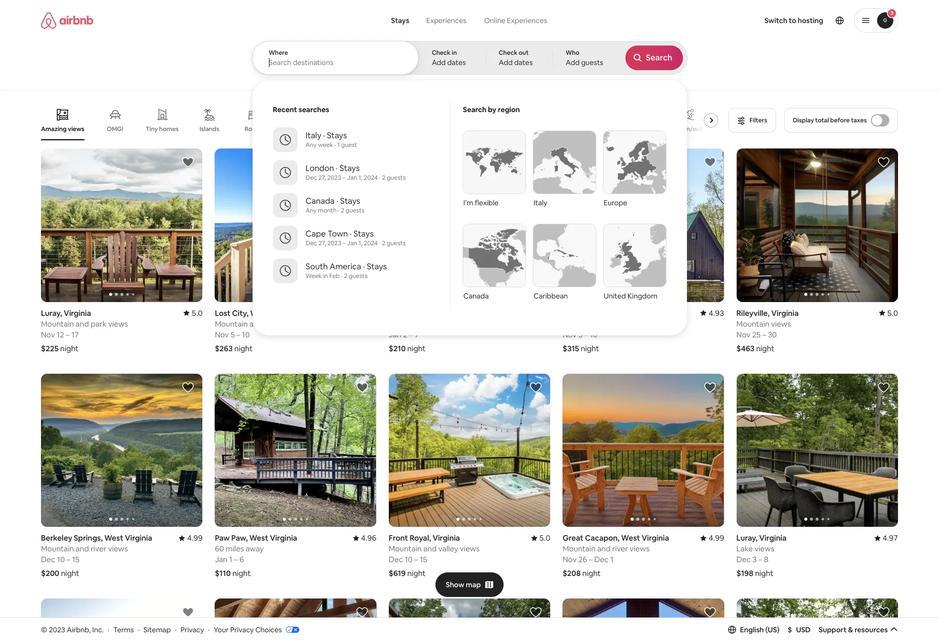 Task type: describe. For each thing, give the bounding box(es) containing it.
27, inside london · stays dec 27, 2023 – jan 1, 2024 · 2 guests
[[319, 174, 326, 182]]

4.93 out of 5 average rating image
[[701, 308, 725, 318]]

countryside
[[425, 125, 460, 133]]

60
[[215, 545, 224, 554]]

italy · stays any week · 1 guest
[[306, 130, 358, 149]]

virginia inside great cacapon, west virginia mountain and river views nov 26 – dec 1 $208 night
[[642, 534, 670, 544]]

great
[[563, 534, 584, 544]]

your privacy choices
[[214, 626, 282, 635]]

in inside 'check in add dates'
[[452, 49, 457, 57]]

show
[[446, 581, 465, 590]]

rooms
[[245, 125, 265, 133]]

night inside berkeley springs, west virginia mountain and river views dec 10 – 15 $200 night
[[61, 569, 79, 579]]

jan inside paw paw, west virginia 60 miles away jan 1 – 6 $110 night
[[215, 555, 228, 565]]

privacy link
[[181, 626, 204, 635]]

add to wishlist: great cacapon, west virginia image
[[704, 382, 717, 394]]

cape town · stays dec 27, 2023 – jan 1, 2024 · 2 guests
[[306, 229, 406, 248]]

virginia inside front royal, virginia mountain and valley views dec 10 – 15 $619 night
[[433, 534, 460, 544]]

dec inside great cacapon, west virginia mountain and river views nov 26 – dec 1 $208 night
[[595, 555, 609, 565]]

who
[[566, 49, 580, 57]]

night inside rileyville, virginia mountain views nov 25 – 30 $463 night
[[757, 344, 775, 354]]

search
[[463, 105, 487, 114]]

tiny homes
[[146, 125, 179, 133]]

virginia inside berkeley springs, west virginia mountain and river views dec 10 – 15 $200 night
[[125, 534, 152, 544]]

cape
[[306, 229, 326, 239]]

nov inside luray, virginia mountain and park views nov 12 – 17 $225 night
[[41, 330, 55, 340]]

trending
[[478, 125, 504, 133]]

any for italy · stays
[[306, 141, 317, 149]]

nov inside "lost city, west virginia mountain and valley views nov 5 – 10 $263 night"
[[215, 330, 229, 340]]

jan inside london · stays dec 27, 2023 – jan 1, 2024 · 2 guests
[[347, 174, 357, 182]]

stays inside the cape town · stays dec 27, 2023 – jan 1, 2024 · 2 guests
[[354, 229, 374, 239]]

5.0 for front royal, virginia mountain and valley views dec 10 – 15 $619 night
[[540, 534, 551, 544]]

– inside jan 2 – 7 $210 night
[[409, 330, 413, 340]]

guests inside south america · stays week in feb · 2 guests
[[349, 272, 368, 280]]

1 inside paw paw, west virginia 60 miles away jan 1 – 6 $110 night
[[229, 555, 233, 565]]

dec inside front royal, virginia mountain and valley views dec 10 – 15 $619 night
[[389, 555, 403, 565]]

mountain inside front royal, virginia mountain and valley views dec 10 – 15 $619 night
[[389, 545, 422, 554]]

dec inside berkeley springs, west virginia mountain and river views dec 10 – 15 $200 night
[[41, 555, 55, 565]]

– inside the cape town · stays dec 27, 2023 – jan 1, 2024 · 2 guests
[[343, 239, 346, 248]]

10 inside front royal, virginia mountain and valley views dec 10 – 15 $619 night
[[405, 555, 413, 565]]

nov 5 – 10 $315 night
[[563, 330, 600, 354]]

dec inside london · stays dec 27, 2023 – jan 1, 2024 · 2 guests
[[306, 174, 317, 182]]

3 inside luray, virginia lake views dec 3 – 8 $198 night
[[753, 555, 757, 565]]

stays tab panel
[[252, 41, 688, 336]]

experiences inside button
[[427, 16, 467, 25]]

and inside front royal, virginia mountain and valley views dec 10 – 15 $619 night
[[424, 545, 437, 554]]

valley,
[[406, 308, 429, 318]]

river for cacapon,
[[613, 545, 629, 554]]

experiences button
[[418, 10, 476, 31]]

lost
[[215, 308, 231, 318]]

nov inside nov 5 – 10 $315 night
[[563, 330, 577, 340]]

5.0 out of 5 average rating image for luray, virginia mountain and park views nov 12 – 17 $225 night
[[184, 308, 203, 318]]

– inside luray, virginia lake views dec 3 – 8 $198 night
[[759, 555, 763, 565]]

$200
[[41, 569, 59, 579]]

views inside group
[[68, 125, 84, 133]]

virginia inside rileyville, virginia mountain views nov 25 – 30 $463 night
[[772, 308, 799, 318]]

dates for check out add dates
[[515, 58, 533, 67]]

add for check out add dates
[[499, 58, 513, 67]]

check out add dates
[[499, 49, 533, 67]]

(us)
[[766, 626, 780, 635]]

airbnb,
[[67, 626, 91, 635]]

26
[[579, 555, 588, 565]]

dec inside luray, virginia lake views dec 3 – 8 $198 night
[[737, 555, 751, 565]]

2023 inside london · stays dec 27, 2023 – jan 1, 2024 · 2 guests
[[328, 174, 342, 182]]

resources
[[855, 626, 889, 635]]

night inside jan 2 – 7 $210 night
[[408, 344, 426, 354]]

town
[[328, 229, 348, 239]]

virginia inside luray, virginia mountain and park views nov 12 – 17 $225 night
[[64, 308, 91, 318]]

Where field
[[269, 58, 403, 67]]

check for check out add dates
[[499, 49, 518, 57]]

i'm flexible
[[464, 198, 499, 208]]

west for paw,
[[250, 534, 268, 544]]

2 inside london · stays dec 27, 2023 – jan 1, 2024 · 2 guests
[[382, 174, 386, 182]]

amazing views
[[41, 125, 84, 133]]

add to wishlist: luray, virginia image
[[182, 607, 195, 620]]

recent searches group
[[261, 101, 450, 288]]

region
[[498, 105, 520, 114]]

support & resources
[[820, 626, 889, 635]]

homes
[[159, 125, 179, 133]]

valley inside "lost city, west virginia mountain and valley views nov 5 – 10 $263 night"
[[265, 319, 284, 329]]

who add guests
[[566, 49, 604, 67]]

park
[[91, 319, 107, 329]]

2 inside jan 2 – 7 $210 night
[[403, 330, 408, 340]]

– inside front royal, virginia mountain and valley views dec 10 – 15 $619 night
[[415, 555, 418, 565]]

london · stays dec 27, 2023 – jan 1, 2024 · 2 guests
[[306, 163, 406, 182]]

recent searches
[[273, 105, 329, 114]]

guest
[[341, 141, 358, 149]]

sitemap link
[[144, 626, 171, 635]]

national parks
[[522, 125, 563, 133]]

– inside berkeley springs, west virginia mountain and river views dec 10 – 15 $200 night
[[67, 555, 70, 565]]

10 inside "lost city, west virginia mountain and valley views nov 5 – 10 $263 night"
[[242, 330, 250, 340]]

paw,
[[232, 534, 248, 544]]

lost city, west virginia mountain and valley views nov 5 – 10 $263 night
[[215, 308, 306, 354]]

guests inside london · stays dec 27, 2023 – jan 1, 2024 · 2 guests
[[387, 174, 406, 182]]

$225
[[41, 344, 59, 354]]

$263
[[215, 344, 233, 354]]

views inside luray, virginia lake views dec 3 – 8 $198 night
[[755, 545, 775, 554]]

dec inside the cape town · stays dec 27, 2023 – jan 1, 2024 · 2 guests
[[306, 239, 317, 248]]

choices
[[256, 626, 282, 635]]

terms
[[113, 626, 134, 635]]

– inside london · stays dec 27, 2023 – jan 1, 2024 · 2 guests
[[343, 174, 346, 182]]

inc.
[[92, 626, 104, 635]]

ski-in/out
[[675, 125, 703, 133]]

views inside front royal, virginia mountain and valley views dec 10 – 15 $619 night
[[460, 545, 480, 554]]

check in add dates
[[432, 49, 466, 67]]

4.97 out of 5 average rating image
[[875, 534, 899, 544]]

stays inside canada · stays any month · 2 guests
[[340, 196, 361, 207]]

guests inside canada · stays any month · 2 guests
[[346, 207, 365, 215]]

london
[[306, 163, 334, 174]]

total
[[816, 116, 830, 125]]

to
[[790, 16, 797, 25]]

add to wishlist: rileyville, virginia image
[[530, 607, 543, 620]]

in/out
[[686, 125, 703, 133]]

lakefront
[[580, 125, 608, 133]]

4.93
[[709, 308, 725, 318]]

english (us)
[[741, 626, 780, 635]]

5.0 for luray, virginia mountain and park views nov 12 – 17 $225 night
[[192, 308, 203, 318]]

guests inside the cape town · stays dec 27, 2023 – jan 1, 2024 · 2 guests
[[387, 239, 406, 248]]

– inside luray, virginia mountain and park views nov 12 – 17 $225 night
[[66, 330, 70, 340]]

taxes
[[852, 116, 868, 125]]

add to wishlist: harpers ferry, west virginia image
[[356, 607, 369, 620]]

2024 inside london · stays dec 27, 2023 – jan 1, 2024 · 2 guests
[[364, 174, 378, 182]]

views inside rileyville, virginia mountain views nov 25 – 30 $463 night
[[772, 319, 792, 329]]

&
[[849, 626, 854, 635]]

stays inside south america · stays week in feb · 2 guests
[[367, 262, 387, 272]]

8
[[765, 555, 769, 565]]

online experiences
[[485, 16, 548, 25]]

west for springs,
[[104, 534, 123, 544]]

online experiences link
[[476, 10, 557, 31]]

2 inside canada · stays any month · 2 guests
[[341, 207, 345, 215]]

in inside south america · stays week in feb · 2 guests
[[323, 272, 328, 280]]

mountain inside "lost city, west virginia mountain and valley views nov 5 – 10 $263 night"
[[215, 319, 248, 329]]

luray, for mountain
[[41, 308, 62, 318]]

italy for italy
[[534, 198, 548, 208]]

america
[[330, 262, 362, 272]]

virginia inside luray, virginia lake views dec 3 – 8 $198 night
[[760, 534, 787, 544]]

united kingdom
[[604, 292, 658, 301]]

italy for italy · stays any week · 1 guest
[[306, 130, 322, 141]]

terms · sitemap · privacy ·
[[113, 626, 210, 635]]

add to wishlist: haymarket, virginia image
[[704, 156, 717, 169]]

luray, virginia lake views dec 3 – 8 $198 night
[[737, 534, 787, 579]]

springs,
[[74, 534, 103, 544]]

2 experiences from the left
[[507, 16, 548, 25]]

1, inside the cape town · stays dec 27, 2023 – jan 1, 2024 · 2 guests
[[359, 239, 363, 248]]

week
[[306, 272, 322, 280]]

berkeley
[[41, 534, 72, 544]]

mountain inside berkeley springs, west virginia mountain and river views dec 10 – 15 $200 night
[[41, 545, 74, 554]]

and inside luray, virginia mountain and park views nov 12 – 17 $225 night
[[76, 319, 89, 329]]

cabins
[[290, 125, 310, 133]]

any for canada · stays
[[306, 207, 317, 215]]

show map
[[446, 581, 481, 590]]

and for lost city, west virginia mountain and valley views nov 5 – 10 $263 night
[[250, 319, 263, 329]]

river for springs,
[[91, 545, 106, 554]]

none search field containing italy · stays
[[252, 0, 688, 336]]

hosting
[[798, 16, 824, 25]]

$210
[[389, 344, 406, 354]]

17
[[71, 330, 79, 340]]

$315
[[563, 344, 580, 354]]

5.0 out of 5 average rating image for rileyville, virginia mountain views nov 25 – 30 $463 night
[[880, 308, 899, 318]]

filters button
[[729, 108, 777, 133]]

27, inside the cape town · stays dec 27, 2023 – jan 1, 2024 · 2 guests
[[319, 239, 326, 248]]

away
[[246, 545, 264, 554]]

group containing amazing views
[[41, 100, 723, 140]]

flexible
[[475, 198, 499, 208]]

10 inside berkeley springs, west virginia mountain and river views dec 10 – 15 $200 night
[[57, 555, 65, 565]]

nov inside great cacapon, west virginia mountain and river views nov 26 – dec 1 $208 night
[[563, 555, 577, 565]]

night inside luray, virginia mountain and park views nov 12 – 17 $225 night
[[60, 344, 79, 354]]

cacapon,
[[586, 534, 620, 544]]

night inside luray, virginia lake views dec 3 – 8 $198 night
[[756, 569, 774, 579]]

ski-
[[675, 125, 686, 133]]

and for great cacapon, west virginia mountain and river views nov 26 – dec 1 $208 night
[[598, 545, 611, 554]]

virginia inside "lost city, west virginia mountain and valley views nov 5 – 10 $263 night"
[[271, 308, 298, 318]]

4.97
[[883, 534, 899, 544]]



Task type: locate. For each thing, give the bounding box(es) containing it.
stays right america
[[367, 262, 387, 272]]

1
[[337, 141, 340, 149], [229, 555, 233, 565], [611, 555, 614, 565]]

2023 right "©"
[[49, 626, 65, 635]]

– inside paw paw, west virginia 60 miles away jan 1 – 6 $110 night
[[234, 555, 238, 565]]

25
[[753, 330, 761, 340]]

4.96 out of 5 average rating image
[[353, 534, 377, 544]]

and for berkeley springs, west virginia mountain and river views dec 10 – 15 $200 night
[[76, 545, 89, 554]]

2 27, from the top
[[319, 239, 326, 248]]

15 inside berkeley springs, west virginia mountain and river views dec 10 – 15 $200 night
[[72, 555, 80, 565]]

west right cacapon,
[[622, 534, 641, 544]]

english (us) button
[[728, 626, 780, 635]]

night down 7
[[408, 344, 426, 354]]

display total before taxes button
[[785, 108, 899, 133]]

0 horizontal spatial 5
[[231, 330, 235, 340]]

mountain up 26
[[563, 545, 596, 554]]

switch to hosting
[[765, 16, 824, 25]]

stays inside button
[[391, 16, 410, 25]]

1 horizontal spatial add to wishlist: luray, virginia image
[[878, 382, 891, 394]]

5 up $263
[[231, 330, 235, 340]]

dates down out
[[515, 58, 533, 67]]

canada · stays any month · 2 guests
[[306, 196, 365, 215]]

english
[[741, 626, 765, 635]]

1 horizontal spatial italy
[[534, 198, 548, 208]]

jan inside the cape town · stays dec 27, 2023 – jan 1, 2024 · 2 guests
[[347, 239, 357, 248]]

night right $619
[[408, 569, 426, 579]]

1 vertical spatial 2023
[[328, 239, 342, 248]]

virginia inside paw paw, west virginia 60 miles away jan 1 – 6 $110 night
[[270, 534, 297, 544]]

0 horizontal spatial add to wishlist: luray, virginia image
[[182, 156, 195, 169]]

add down who
[[566, 58, 580, 67]]

2 5.0 out of 5 average rating image from the left
[[880, 308, 899, 318]]

mountain up 12
[[41, 319, 74, 329]]

0 vertical spatial luray,
[[41, 308, 62, 318]]

1 horizontal spatial 5.0 out of 5 average rating image
[[880, 308, 899, 318]]

night inside front royal, virginia mountain and valley views dec 10 – 15 $619 night
[[408, 569, 426, 579]]

mountain down front
[[389, 545, 422, 554]]

experiences right online
[[507, 16, 548, 25]]

river down cacapon,
[[613, 545, 629, 554]]

1 vertical spatial 3
[[753, 555, 757, 565]]

amazing
[[41, 125, 67, 133]]

5 inside "lost city, west virginia mountain and valley views nov 5 – 10 $263 night"
[[231, 330, 235, 340]]

0 vertical spatial in
[[452, 49, 457, 57]]

mountain down berkeley
[[41, 545, 74, 554]]

4.99 left paw
[[187, 534, 203, 544]]

1 horizontal spatial privacy
[[230, 626, 254, 635]]

2 dates from the left
[[515, 58, 533, 67]]

1 privacy from the left
[[181, 626, 204, 635]]

0 vertical spatial 27,
[[319, 174, 326, 182]]

stays down searches
[[327, 130, 347, 141]]

5.0 for rileyville, virginia mountain views nov 25 – 30 $463 night
[[888, 308, 899, 318]]

nov up $263
[[215, 330, 229, 340]]

add inside 'check in add dates'
[[432, 58, 446, 67]]

valley
[[265, 319, 284, 329], [439, 545, 459, 554]]

0 horizontal spatial experiences
[[427, 16, 467, 25]]

mountain down rileyville,
[[737, 319, 770, 329]]

0 horizontal spatial add
[[432, 58, 446, 67]]

·
[[323, 130, 325, 141], [335, 141, 336, 149], [336, 163, 338, 174], [380, 174, 381, 182], [337, 196, 339, 207], [338, 207, 340, 215], [350, 229, 352, 239], [380, 239, 381, 248], [363, 262, 365, 272], [341, 272, 343, 280], [108, 626, 109, 635], [138, 626, 140, 635], [175, 626, 177, 635], [208, 626, 210, 635]]

nov inside rileyville, virginia mountain views nov 25 – 30 $463 night
[[737, 330, 751, 340]]

1, inside london · stays dec 27, 2023 – jan 1, 2024 · 2 guests
[[359, 174, 363, 182]]

river
[[91, 545, 106, 554], [613, 545, 629, 554]]

3 inside dropdown button
[[891, 10, 894, 16]]

$208
[[563, 569, 581, 579]]

your
[[214, 626, 229, 635]]

1 down cacapon,
[[611, 555, 614, 565]]

add to wishlist: lost city, west virginia image
[[356, 156, 369, 169]]

dec up $619
[[389, 555, 403, 565]]

1, down add to wishlist: lost city, west virginia icon on the top left
[[359, 174, 363, 182]]

– inside nov 5 – 10 $315 night
[[585, 330, 589, 340]]

stays right the month at the left top
[[340, 196, 361, 207]]

$619
[[389, 569, 406, 579]]

1 5.0 out of 5 average rating image from the left
[[184, 308, 203, 318]]

guests inside who add guests
[[582, 58, 604, 67]]

and inside "lost city, west virginia mountain and valley views nov 5 – 10 $263 night"
[[250, 319, 263, 329]]

2 privacy from the left
[[230, 626, 254, 635]]

27, left town in the left of the page
[[319, 239, 326, 248]]

2 vertical spatial 2023
[[49, 626, 65, 635]]

0 vertical spatial add to wishlist: luray, virginia image
[[182, 156, 195, 169]]

1 horizontal spatial 4.99
[[709, 534, 725, 544]]

night inside paw paw, west virginia 60 miles away jan 1 – 6 $110 night
[[233, 569, 251, 579]]

$110
[[215, 569, 231, 579]]

in down "experiences" button
[[452, 49, 457, 57]]

night down 17
[[60, 344, 79, 354]]

italy down searches
[[306, 130, 322, 141]]

dec right 26
[[595, 555, 609, 565]]

in
[[452, 49, 457, 57], [323, 272, 328, 280]]

south
[[306, 262, 328, 272]]

0 horizontal spatial 5.0 out of 5 average rating image
[[184, 308, 203, 318]]

terms link
[[113, 626, 134, 635]]

1 27, from the top
[[319, 174, 326, 182]]

jan down add to wishlist: lost city, west virginia icon on the top left
[[347, 174, 357, 182]]

2 horizontal spatial add
[[566, 58, 580, 67]]

$198
[[737, 569, 754, 579]]

night down 30
[[757, 344, 775, 354]]

15 inside front royal, virginia mountain and valley views dec 10 – 15 $619 night
[[420, 555, 428, 565]]

1 1, from the top
[[359, 174, 363, 182]]

add to wishlist: waterford, virginia image
[[878, 607, 891, 620]]

river inside berkeley springs, west virginia mountain and river views dec 10 – 15 $200 night
[[91, 545, 106, 554]]

0 horizontal spatial 15
[[72, 555, 80, 565]]

2 horizontal spatial 5.0
[[888, 308, 899, 318]]

4.99 for berkeley springs, west virginia mountain and river views dec 10 – 15 $200 night
[[187, 534, 203, 544]]

1 vertical spatial 1,
[[359, 239, 363, 248]]

4.99 out of 5 average rating image
[[179, 534, 203, 544]]

30
[[769, 330, 778, 340]]

views inside "lost city, west virginia mountain and valley views nov 5 – 10 $263 night"
[[286, 319, 306, 329]]

1 check from the left
[[432, 49, 451, 57]]

night right $200
[[61, 569, 79, 579]]

dec down lake
[[737, 555, 751, 565]]

profile element
[[573, 0, 899, 41]]

mountain inside great cacapon, west virginia mountain and river views nov 26 – dec 1 $208 night
[[563, 545, 596, 554]]

views inside luray, virginia mountain and park views nov 12 – 17 $225 night
[[108, 319, 128, 329]]

stays inside italy · stays any week · 1 guest
[[327, 130, 347, 141]]

any left the month at the left top
[[306, 207, 317, 215]]

1 horizontal spatial check
[[499, 49, 518, 57]]

1 left guest
[[337, 141, 340, 149]]

check inside check out add dates
[[499, 49, 518, 57]]

5 up $315
[[579, 330, 583, 340]]

add to wishlist: paw paw, west virginia image
[[356, 382, 369, 394]]

2024 down add to wishlist: lost city, west virginia icon on the top left
[[364, 174, 378, 182]]

river inside great cacapon, west virginia mountain and river views nov 26 – dec 1 $208 night
[[613, 545, 629, 554]]

canada for canada
[[464, 292, 489, 301]]

1 4.99 from the left
[[187, 534, 203, 544]]

1 horizontal spatial 3
[[891, 10, 894, 16]]

west inside paw paw, west virginia 60 miles away jan 1 – 6 $110 night
[[250, 534, 268, 544]]

0 horizontal spatial 1
[[229, 555, 233, 565]]

views inside great cacapon, west virginia mountain and river views nov 26 – dec 1 $208 night
[[630, 545, 650, 554]]

2 1, from the top
[[359, 239, 363, 248]]

2 any from the top
[[306, 207, 317, 215]]

kingdom
[[628, 292, 658, 301]]

jan up america
[[347, 239, 357, 248]]

4.99 out of 5 average rating image
[[701, 534, 725, 544]]

1 vertical spatial valley
[[439, 545, 459, 554]]

1 horizontal spatial valley
[[439, 545, 459, 554]]

3
[[891, 10, 894, 16], [753, 555, 757, 565]]

any
[[306, 141, 317, 149], [306, 207, 317, 215]]

paw paw, west virginia 60 miles away jan 1 – 6 $110 night
[[215, 534, 297, 579]]

2024 inside the cape town · stays dec 27, 2023 – jan 1, 2024 · 2 guests
[[364, 239, 378, 248]]

lake
[[737, 545, 754, 554]]

night inside great cacapon, west virginia mountain and river views nov 26 – dec 1 $208 night
[[583, 569, 601, 579]]

add to wishlist: luray, virginia image for 4.97
[[878, 382, 891, 394]]

search by region
[[463, 105, 520, 114]]

views inside berkeley springs, west virginia mountain and river views dec 10 – 15 $200 night
[[108, 545, 128, 554]]

jan 2 – 7 $210 night
[[389, 330, 426, 354]]

0 horizontal spatial privacy
[[181, 626, 204, 635]]

1 vertical spatial 27,
[[319, 239, 326, 248]]

mountain inside luray, virginia mountain and park views nov 12 – 17 $225 night
[[41, 319, 74, 329]]

mountain
[[41, 319, 74, 329], [215, 319, 248, 329], [737, 319, 770, 329], [41, 545, 74, 554], [389, 545, 422, 554], [563, 545, 596, 554]]

0 vertical spatial 2023
[[328, 174, 342, 182]]

dates inside 'check in add dates'
[[448, 58, 466, 67]]

4.99
[[187, 534, 203, 544], [709, 534, 725, 544]]

night inside "lost city, west virginia mountain and valley views nov 5 – 10 $263 night"
[[235, 344, 253, 354]]

0 horizontal spatial river
[[91, 545, 106, 554]]

1 inside great cacapon, west virginia mountain and river views nov 26 – dec 1 $208 night
[[611, 555, 614, 565]]

searches
[[299, 105, 329, 114]]

15 down springs,
[[72, 555, 80, 565]]

jan down 60
[[215, 555, 228, 565]]

1 horizontal spatial river
[[613, 545, 629, 554]]

1 horizontal spatial 15
[[420, 555, 428, 565]]

add to wishlist: rileyville, virginia image
[[878, 156, 891, 169]]

group
[[41, 100, 723, 140], [41, 149, 203, 302], [215, 149, 538, 302], [389, 149, 551, 302], [563, 149, 887, 302], [737, 149, 899, 302], [41, 374, 203, 528], [215, 374, 377, 528], [389, 374, 551, 528], [563, 374, 725, 528], [737, 374, 899, 528], [41, 600, 203, 643], [215, 600, 377, 643], [389, 600, 551, 643], [563, 600, 725, 643], [737, 600, 899, 643]]

islands
[[200, 125, 220, 133]]

mountain inside rileyville, virginia mountain views nov 25 – 30 $463 night
[[737, 319, 770, 329]]

5.0
[[192, 308, 203, 318], [888, 308, 899, 318], [540, 534, 551, 544]]

nov left 12
[[41, 330, 55, 340]]

1 vertical spatial luray,
[[737, 534, 758, 544]]

0 vertical spatial canada
[[306, 196, 335, 207]]

0 vertical spatial 1,
[[359, 174, 363, 182]]

27,
[[319, 174, 326, 182], [319, 239, 326, 248]]

west inside berkeley springs, west virginia mountain and river views dec 10 – 15 $200 night
[[104, 534, 123, 544]]

luray, for lake
[[737, 534, 758, 544]]

0 horizontal spatial in
[[323, 272, 328, 280]]

add to wishlist: front royal, virginia image
[[530, 382, 543, 394]]

night right $263
[[235, 344, 253, 354]]

6
[[240, 555, 244, 565]]

7
[[415, 330, 419, 340]]

0 vertical spatial 2024
[[364, 174, 378, 182]]

add to wishlist: fort valley, virginia image
[[530, 156, 543, 169]]

5 inside nov 5 – 10 $315 night
[[579, 330, 583, 340]]

night down the 6
[[233, 569, 251, 579]]

display
[[794, 116, 815, 125]]

2023 inside the cape town · stays dec 27, 2023 – jan 1, 2024 · 2 guests
[[328, 239, 342, 248]]

3 button
[[855, 8, 899, 33]]

2 inside the cape town · stays dec 27, 2023 – jan 1, 2024 · 2 guests
[[382, 239, 386, 248]]

west right city,
[[250, 308, 269, 318]]

privacy down add to wishlist: luray, virginia icon
[[181, 626, 204, 635]]

1 2024 from the top
[[364, 174, 378, 182]]

united
[[604, 292, 626, 301]]

add to wishlist: luray, virginia image for 5.0
[[182, 156, 195, 169]]

– inside great cacapon, west virginia mountain and river views nov 26 – dec 1 $208 night
[[589, 555, 593, 565]]

None search field
[[252, 0, 688, 336]]

omg!
[[107, 125, 123, 133]]

west right springs,
[[104, 534, 123, 544]]

experiences up 'check in add dates'
[[427, 16, 467, 25]]

1 5 from the left
[[231, 330, 235, 340]]

0 horizontal spatial 5.0
[[192, 308, 203, 318]]

1 vertical spatial in
[[323, 272, 328, 280]]

1 add from the left
[[432, 58, 446, 67]]

15
[[72, 555, 80, 565], [420, 555, 428, 565]]

canada inside canada · stays any month · 2 guests
[[306, 196, 335, 207]]

15 down the 'royal,'
[[420, 555, 428, 565]]

1 horizontal spatial dates
[[515, 58, 533, 67]]

in left the feb
[[323, 272, 328, 280]]

online
[[485, 16, 506, 25]]

west for cacapon,
[[622, 534, 641, 544]]

1 vertical spatial 2024
[[364, 239, 378, 248]]

0 vertical spatial italy
[[306, 130, 322, 141]]

add to wishlist: luray, virginia image
[[182, 156, 195, 169], [878, 382, 891, 394]]

nov up $315
[[563, 330, 577, 340]]

jan up $210
[[389, 330, 402, 340]]

map
[[466, 581, 481, 590]]

0 horizontal spatial valley
[[265, 319, 284, 329]]

night down 26
[[583, 569, 601, 579]]

– inside rileyville, virginia mountain views nov 25 – 30 $463 night
[[763, 330, 767, 340]]

2023 right cape
[[328, 239, 342, 248]]

1 horizontal spatial 5.0
[[540, 534, 551, 544]]

dec up $200
[[41, 555, 55, 565]]

luray, up lake
[[737, 534, 758, 544]]

nov left 25
[[737, 330, 751, 340]]

miles
[[226, 545, 244, 554]]

4.99 for great cacapon, west virginia mountain and river views nov 26 – dec 1 $208 night
[[709, 534, 725, 544]]

and inside great cacapon, west virginia mountain and river views nov 26 – dec 1 $208 night
[[598, 545, 611, 554]]

0 horizontal spatial 4.99
[[187, 534, 203, 544]]

1 experiences from the left
[[427, 16, 467, 25]]

$ usd
[[788, 626, 811, 635]]

1 any from the top
[[306, 141, 317, 149]]

add down "experiences" button
[[432, 58, 446, 67]]

jan inside jan 2 – 7 $210 night
[[389, 330, 402, 340]]

1 left the 6
[[229, 555, 233, 565]]

1 horizontal spatial add
[[499, 58, 513, 67]]

0 vertical spatial 3
[[891, 10, 894, 16]]

add inside who add guests
[[566, 58, 580, 67]]

0 horizontal spatial canada
[[306, 196, 335, 207]]

fort valley, virginia
[[389, 308, 458, 318]]

2024 right town in the left of the page
[[364, 239, 378, 248]]

privacy
[[181, 626, 204, 635], [230, 626, 254, 635]]

river down springs,
[[91, 545, 106, 554]]

mountain down lost
[[215, 319, 248, 329]]

27, up canada · stays any month · 2 guests
[[319, 174, 326, 182]]

0 horizontal spatial luray,
[[41, 308, 62, 318]]

sitemap
[[144, 626, 171, 635]]

what can we help you find? tab list
[[383, 10, 476, 31]]

2 15 from the left
[[420, 555, 428, 565]]

check
[[432, 49, 451, 57], [499, 49, 518, 57]]

2 add from the left
[[499, 58, 513, 67]]

rileyville, virginia mountain views nov 25 – 30 $463 night
[[737, 308, 799, 354]]

dates down "experiences" button
[[448, 58, 466, 67]]

1 vertical spatial any
[[306, 207, 317, 215]]

0 horizontal spatial 3
[[753, 555, 757, 565]]

2 2024 from the top
[[364, 239, 378, 248]]

stays left "experiences" button
[[391, 16, 410, 25]]

4.99 left luray, virginia lake views dec 3 – 8 $198 night
[[709, 534, 725, 544]]

any inside canada · stays any month · 2 guests
[[306, 207, 317, 215]]

stays inside london · stays dec 27, 2023 – jan 1, 2024 · 2 guests
[[340, 163, 360, 174]]

2 inside south america · stays week in feb · 2 guests
[[344, 272, 348, 280]]

dec up south
[[306, 239, 317, 248]]

and inside berkeley springs, west virginia mountain and river views dec 10 – 15 $200 night
[[76, 545, 89, 554]]

$
[[788, 626, 793, 635]]

© 2023 airbnb, inc. ·
[[41, 626, 109, 635]]

4.96
[[361, 534, 377, 544]]

2 check from the left
[[499, 49, 518, 57]]

1 dates from the left
[[448, 58, 466, 67]]

night right $315
[[581, 344, 600, 354]]

check down "experiences" button
[[432, 49, 451, 57]]

dec up canada · stays any month · 2 guests
[[306, 174, 317, 182]]

night down the 8
[[756, 569, 774, 579]]

add inside check out add dates
[[499, 58, 513, 67]]

show map button
[[436, 573, 504, 598]]

out
[[519, 49, 529, 57]]

night inside nov 5 – 10 $315 night
[[581, 344, 600, 354]]

– inside "lost city, west virginia mountain and valley views nov 5 – 10 $263 night"
[[237, 330, 240, 340]]

add down online experiences at the right of the page
[[499, 58, 513, 67]]

nov left 26
[[563, 555, 577, 565]]

0 vertical spatial valley
[[265, 319, 284, 329]]

1 vertical spatial canada
[[464, 292, 489, 301]]

royal,
[[410, 534, 431, 544]]

2
[[382, 174, 386, 182], [341, 207, 345, 215], [382, 239, 386, 248], [344, 272, 348, 280], [403, 330, 408, 340]]

1 horizontal spatial luray,
[[737, 534, 758, 544]]

1 horizontal spatial canada
[[464, 292, 489, 301]]

stays down guest
[[340, 163, 360, 174]]

add for check in add dates
[[432, 58, 446, 67]]

2 horizontal spatial 1
[[611, 555, 614, 565]]

any left week
[[306, 141, 317, 149]]

2 4.99 from the left
[[709, 534, 725, 544]]

check for check in add dates
[[432, 49, 451, 57]]

5.0 out of 5 average rating image
[[532, 534, 551, 544]]

italy down add to wishlist: fort valley, virginia icon
[[534, 198, 548, 208]]

privacy right your at the left bottom
[[230, 626, 254, 635]]

dates for check in add dates
[[448, 58, 466, 67]]

week
[[318, 141, 333, 149]]

switch to hosting link
[[759, 10, 830, 31]]

support
[[820, 626, 847, 635]]

1 horizontal spatial experiences
[[507, 16, 548, 25]]

luray, up 12
[[41, 308, 62, 318]]

12
[[57, 330, 64, 340]]

feb
[[330, 272, 340, 280]]

west up away
[[250, 534, 268, 544]]

1 vertical spatial italy
[[534, 198, 548, 208]]

experiences
[[427, 16, 467, 25], [507, 16, 548, 25]]

1, right town in the left of the page
[[359, 239, 363, 248]]

1 horizontal spatial 1
[[337, 141, 340, 149]]

2023
[[328, 174, 342, 182], [328, 239, 342, 248], [49, 626, 65, 635]]

south america · stays week in feb · 2 guests
[[306, 262, 387, 280]]

1 horizontal spatial 5
[[579, 330, 583, 340]]

1 vertical spatial add to wishlist: luray, virginia image
[[878, 382, 891, 394]]

luray, inside luray, virginia mountain and park views nov 12 – 17 $225 night
[[41, 308, 62, 318]]

canada for canada · stays any month · 2 guests
[[306, 196, 335, 207]]

1 inside italy · stays any week · 1 guest
[[337, 141, 340, 149]]

berkeley springs, west virginia mountain and river views dec 10 – 15 $200 night
[[41, 534, 152, 579]]

0 horizontal spatial dates
[[448, 58, 466, 67]]

west for city,
[[250, 308, 269, 318]]

valley inside front royal, virginia mountain and valley views dec 10 – 15 $619 night
[[439, 545, 459, 554]]

5.0 out of 5 average rating image
[[184, 308, 203, 318], [880, 308, 899, 318]]

west inside great cacapon, west virginia mountain and river views nov 26 – dec 1 $208 night
[[622, 534, 641, 544]]

stays right town in the left of the page
[[354, 229, 374, 239]]

stays
[[391, 16, 410, 25], [327, 130, 347, 141], [340, 163, 360, 174], [340, 196, 361, 207], [354, 229, 374, 239], [367, 262, 387, 272]]

add to wishlist: berkeley springs, west virginia image
[[182, 382, 195, 394]]

2 river from the left
[[613, 545, 629, 554]]

west inside "lost city, west virginia mountain and valley views nov 5 – 10 $263 night"
[[250, 308, 269, 318]]

0 horizontal spatial check
[[432, 49, 451, 57]]

1 river from the left
[[91, 545, 106, 554]]

add to wishlist: great cacapon, west virginia image
[[704, 607, 717, 620]]

check left out
[[499, 49, 518, 57]]

luray, inside luray, virginia lake views dec 3 – 8 $198 night
[[737, 534, 758, 544]]

2 5 from the left
[[579, 330, 583, 340]]

0 horizontal spatial italy
[[306, 130, 322, 141]]

1 15 from the left
[[72, 555, 80, 565]]

2023 up canada · stays any month · 2 guests
[[328, 174, 342, 182]]

0 vertical spatial any
[[306, 141, 317, 149]]

1 horizontal spatial in
[[452, 49, 457, 57]]

3 add from the left
[[566, 58, 580, 67]]



Task type: vqa. For each thing, say whether or not it's contained in the screenshot.


